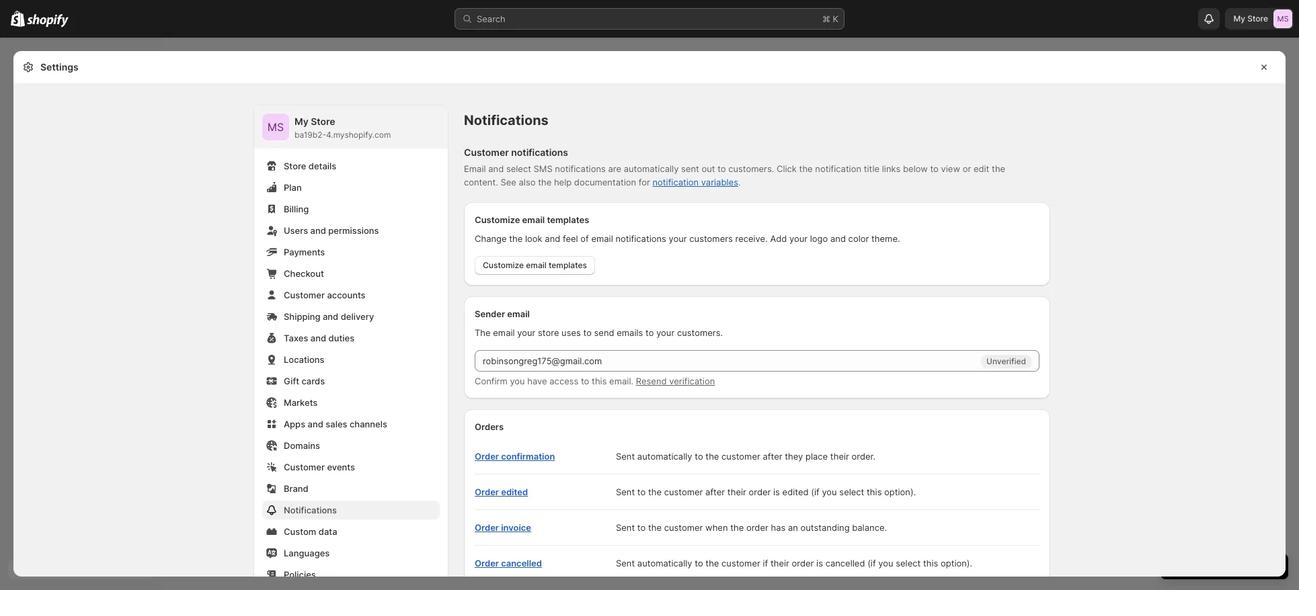 Task type: vqa. For each thing, say whether or not it's contained in the screenshot.
"Business address United States"
no



Task type: locate. For each thing, give the bounding box(es) containing it.
2 vertical spatial automatically
[[637, 558, 692, 569]]

your left customers
[[669, 233, 687, 244]]

1 vertical spatial templates
[[549, 260, 587, 270]]

1 horizontal spatial select
[[839, 487, 864, 498]]

shipping and delivery link
[[262, 307, 440, 326]]

customers. inside "email and select sms notifications are automatically sent out to customers. click the notification title links below to view or edit the content. see also the help documentation for"
[[728, 163, 774, 174]]

store up plan
[[284, 161, 306, 171]]

and up see
[[488, 163, 504, 174]]

0 horizontal spatial cancelled
[[501, 558, 542, 569]]

0 vertical spatial you
[[510, 376, 525, 387]]

0 horizontal spatial their
[[727, 487, 746, 498]]

permissions
[[328, 225, 379, 236]]

my up ba19b2-
[[295, 116, 308, 127]]

0 vertical spatial (if
[[811, 487, 819, 498]]

(if down balance.
[[867, 558, 876, 569]]

and for permissions
[[310, 225, 326, 236]]

notification left title
[[815, 163, 861, 174]]

0 vertical spatial notifications
[[511, 147, 568, 158]]

customize email templates
[[475, 214, 589, 225], [483, 260, 587, 270]]

1 vertical spatial this
[[867, 487, 882, 498]]

title
[[864, 163, 880, 174]]

1 vertical spatial select
[[839, 487, 864, 498]]

1 vertical spatial is
[[816, 558, 823, 569]]

0 vertical spatial my
[[1233, 13, 1245, 24]]

is
[[773, 487, 780, 498], [816, 558, 823, 569]]

1 vertical spatial my
[[295, 116, 308, 127]]

0 horizontal spatial option).
[[884, 487, 916, 498]]

0 horizontal spatial you
[[510, 376, 525, 387]]

0 horizontal spatial my
[[295, 116, 308, 127]]

1 vertical spatial notification
[[653, 177, 699, 188]]

0 horizontal spatial store
[[284, 161, 306, 171]]

customize email templates up look
[[475, 214, 589, 225]]

details
[[308, 161, 336, 171]]

edited down they
[[782, 487, 809, 498]]

order cancelled
[[475, 558, 542, 569]]

add
[[770, 233, 787, 244]]

0 vertical spatial is
[[773, 487, 780, 498]]

1 vertical spatial option).
[[941, 558, 972, 569]]

1 horizontal spatial notification
[[815, 163, 861, 174]]

after left they
[[763, 451, 782, 462]]

0 horizontal spatial (if
[[811, 487, 819, 498]]

1 horizontal spatial store
[[311, 116, 335, 127]]

2 vertical spatial select
[[896, 558, 921, 569]]

automatically
[[624, 163, 679, 174], [637, 451, 692, 462], [637, 558, 692, 569]]

the
[[799, 163, 813, 174], [992, 163, 1005, 174], [538, 177, 552, 188], [509, 233, 523, 244], [706, 451, 719, 462], [648, 487, 662, 498], [648, 522, 662, 533], [730, 522, 744, 533], [706, 558, 719, 569]]

taxes and duties link
[[262, 329, 440, 348]]

customize email templates down look
[[483, 260, 587, 270]]

search
[[477, 13, 505, 24]]

notifications right of at left top
[[615, 233, 666, 244]]

customers. for your
[[677, 327, 723, 338]]

automatically for sent automatically to the customer if their order is cancelled (if you select this option).
[[637, 558, 692, 569]]

their right if
[[770, 558, 789, 569]]

notifications link
[[262, 501, 440, 520]]

send
[[594, 327, 614, 338]]

2 vertical spatial order
[[792, 558, 814, 569]]

and right users
[[310, 225, 326, 236]]

1 horizontal spatial shopify image
[[27, 14, 69, 27]]

they
[[785, 451, 803, 462]]

customer for customer events
[[284, 462, 325, 473]]

and down customer accounts
[[323, 311, 338, 322]]

order edited link
[[475, 487, 528, 498]]

cancelled down invoice
[[501, 558, 542, 569]]

1 vertical spatial order
[[746, 522, 768, 533]]

if
[[763, 558, 768, 569]]

markets link
[[262, 393, 440, 412]]

2 vertical spatial customer
[[284, 462, 325, 473]]

2 vertical spatial you
[[878, 558, 893, 569]]

gift cards link
[[262, 372, 440, 391]]

their right place
[[830, 451, 849, 462]]

an
[[788, 522, 798, 533]]

and inside "email and select sms notifications are automatically sent out to customers. click the notification title links below to view or edit the content. see also the help documentation for"
[[488, 163, 504, 174]]

1 edited from the left
[[501, 487, 528, 498]]

1 horizontal spatial cancelled
[[825, 558, 865, 569]]

0 vertical spatial notification
[[815, 163, 861, 174]]

1 horizontal spatial customers.
[[728, 163, 774, 174]]

0 vertical spatial option).
[[884, 487, 916, 498]]

2 order from the top
[[475, 487, 499, 498]]

apps and sales channels
[[284, 419, 387, 430]]

⌘
[[822, 13, 830, 24]]

order for order cancelled
[[475, 558, 499, 569]]

their
[[830, 451, 849, 462], [727, 487, 746, 498], [770, 558, 789, 569]]

option).
[[884, 487, 916, 498], [941, 558, 972, 569]]

your right emails
[[656, 327, 675, 338]]

custom data link
[[262, 522, 440, 541]]

0 horizontal spatial notifications
[[284, 505, 337, 516]]

0 vertical spatial automatically
[[624, 163, 679, 174]]

2 sent from the top
[[616, 487, 635, 498]]

for
[[639, 177, 650, 188]]

3 sent from the top
[[616, 522, 635, 533]]

2 horizontal spatial their
[[830, 451, 849, 462]]

this
[[592, 376, 607, 387], [867, 487, 882, 498], [923, 558, 938, 569]]

1 horizontal spatial after
[[763, 451, 782, 462]]

cancelled down outstanding
[[825, 558, 865, 569]]

after
[[763, 451, 782, 462], [705, 487, 725, 498]]

0 horizontal spatial select
[[506, 163, 531, 174]]

sent
[[681, 163, 699, 174]]

1 horizontal spatial you
[[822, 487, 837, 498]]

2 vertical spatial their
[[770, 558, 789, 569]]

0 vertical spatial select
[[506, 163, 531, 174]]

change the look and feel of email notifications your customers receive. add your logo and color theme.
[[475, 233, 900, 244]]

1 vertical spatial customer
[[284, 290, 325, 301]]

and right taxes on the left of page
[[311, 333, 326, 344]]

dialog
[[1291, 51, 1299, 577]]

order left invoice
[[475, 522, 499, 533]]

customer down checkout on the top left of the page
[[284, 290, 325, 301]]

store inside my store ba19b2-4.myshopify.com
[[311, 116, 335, 127]]

customers. up the .
[[728, 163, 774, 174]]

order for order edited
[[475, 487, 499, 498]]

my inside my store ba19b2-4.myshopify.com
[[295, 116, 308, 127]]

sender email
[[475, 309, 530, 319]]

k
[[833, 13, 838, 24]]

order up order invoice link
[[475, 487, 499, 498]]

languages link
[[262, 544, 440, 563]]

shopify image
[[11, 11, 25, 27], [27, 14, 69, 27]]

confirmation
[[501, 451, 555, 462]]

notifications up customer notifications
[[464, 112, 549, 128]]

notification
[[815, 163, 861, 174], [653, 177, 699, 188]]

uses
[[562, 327, 581, 338]]

templates up the feel at the top of page
[[547, 214, 589, 225]]

1 order from the top
[[475, 451, 499, 462]]

outstanding
[[800, 522, 850, 533]]

you left have
[[510, 376, 525, 387]]

is up 'has'
[[773, 487, 780, 498]]

4 sent from the top
[[616, 558, 635, 569]]

1 vertical spatial after
[[705, 487, 725, 498]]

(if
[[811, 487, 819, 498], [867, 558, 876, 569]]

notifications up 'sms'
[[511, 147, 568, 158]]

customers. for to
[[728, 163, 774, 174]]

1 vertical spatial customers.
[[677, 327, 723, 338]]

order down orders
[[475, 451, 499, 462]]

duties
[[328, 333, 354, 344]]

0 horizontal spatial customers.
[[677, 327, 723, 338]]

0 vertical spatial this
[[592, 376, 607, 387]]

0 vertical spatial notifications
[[464, 112, 549, 128]]

markets
[[284, 397, 318, 408]]

1 horizontal spatial notifications
[[464, 112, 549, 128]]

notifications up custom data
[[284, 505, 337, 516]]

has
[[771, 522, 786, 533]]

(if down place
[[811, 487, 819, 498]]

1 vertical spatial automatically
[[637, 451, 692, 462]]

customer down the domains
[[284, 462, 325, 473]]

events
[[327, 462, 355, 473]]

notifications inside "email and select sms notifications are automatically sent out to customers. click the notification title links below to view or edit the content. see also the help documentation for"
[[555, 163, 606, 174]]

2 horizontal spatial store
[[1247, 13, 1268, 24]]

email right sender
[[507, 309, 530, 319]]

store
[[1247, 13, 1268, 24], [311, 116, 335, 127], [284, 161, 306, 171]]

custom data
[[284, 526, 337, 537]]

notifications inside shop settings menu element
[[284, 505, 337, 516]]

1 vertical spatial notifications
[[555, 163, 606, 174]]

1 vertical spatial notifications
[[284, 505, 337, 516]]

notifications up help
[[555, 163, 606, 174]]

store details link
[[262, 157, 440, 175]]

1 vertical spatial (if
[[867, 558, 876, 569]]

customize down change
[[483, 260, 524, 270]]

taxes
[[284, 333, 308, 344]]

resend
[[636, 376, 667, 387]]

0 horizontal spatial this
[[592, 376, 607, 387]]

ba19b2-
[[295, 130, 326, 140]]

email.
[[609, 376, 633, 387]]

0 horizontal spatial edited
[[501, 487, 528, 498]]

order.
[[852, 451, 876, 462]]

templates down the feel at the top of page
[[549, 260, 587, 270]]

users and permissions
[[284, 225, 379, 236]]

order left 'has'
[[746, 522, 768, 533]]

my for my store
[[1233, 13, 1245, 24]]

balance.
[[852, 522, 887, 533]]

2 vertical spatial this
[[923, 558, 938, 569]]

1 horizontal spatial (if
[[867, 558, 876, 569]]

1 horizontal spatial this
[[867, 487, 882, 498]]

locations link
[[262, 350, 440, 369]]

also
[[519, 177, 536, 188]]

0 vertical spatial store
[[1247, 13, 1268, 24]]

click
[[777, 163, 797, 174]]

and inside 'link'
[[308, 419, 323, 430]]

email right of at left top
[[591, 233, 613, 244]]

order down an
[[792, 558, 814, 569]]

edited down "order confirmation"
[[501, 487, 528, 498]]

you
[[510, 376, 525, 387], [822, 487, 837, 498], [878, 558, 893, 569]]

0 vertical spatial customize
[[475, 214, 520, 225]]

order for order confirmation
[[475, 451, 499, 462]]

0 vertical spatial order
[[749, 487, 771, 498]]

order down order invoice link
[[475, 558, 499, 569]]

is down outstanding
[[816, 558, 823, 569]]

0 vertical spatial customers.
[[728, 163, 774, 174]]

receive.
[[735, 233, 768, 244]]

notifications
[[511, 147, 568, 158], [555, 163, 606, 174], [615, 233, 666, 244]]

2 cancelled from the left
[[825, 558, 865, 569]]

shop settings menu element
[[254, 106, 448, 590]]

store for my store
[[1247, 13, 1268, 24]]

0 vertical spatial customer
[[464, 147, 509, 158]]

checkout link
[[262, 264, 440, 283]]

0 horizontal spatial after
[[705, 487, 725, 498]]

payments link
[[262, 243, 440, 262]]

store left my store icon
[[1247, 13, 1268, 24]]

1 horizontal spatial edited
[[782, 487, 809, 498]]

customers. up the 'unverified' text box
[[677, 327, 723, 338]]

2 horizontal spatial this
[[923, 558, 938, 569]]

store up ba19b2-
[[311, 116, 335, 127]]

my for my store ba19b2-4.myshopify.com
[[295, 116, 308, 127]]

resend verification button
[[636, 376, 715, 387]]

notification inside "email and select sms notifications are automatically sent out to customers. click the notification title links below to view or edit the content. see also the help documentation for"
[[815, 163, 861, 174]]

accounts
[[327, 290, 365, 301]]

below
[[903, 163, 928, 174]]

domains link
[[262, 436, 440, 455]]

shipping and delivery
[[284, 311, 374, 322]]

and right apps
[[308, 419, 323, 430]]

and for select
[[488, 163, 504, 174]]

customer up 'email'
[[464, 147, 509, 158]]

order
[[749, 487, 771, 498], [746, 522, 768, 533], [792, 558, 814, 569]]

2 horizontal spatial you
[[878, 558, 893, 569]]

4 order from the top
[[475, 558, 499, 569]]

content.
[[464, 177, 498, 188]]

customize up change
[[475, 214, 520, 225]]

1 vertical spatial their
[[727, 487, 746, 498]]

1 vertical spatial store
[[311, 116, 335, 127]]

my left my store icon
[[1233, 13, 1245, 24]]

0 horizontal spatial shopify image
[[11, 11, 25, 27]]

1 horizontal spatial my
[[1233, 13, 1245, 24]]

you up outstanding
[[822, 487, 837, 498]]

sent for sent to the customer when the order has an outstanding balance.
[[616, 522, 635, 533]]

notification down sent in the right top of the page
[[653, 177, 699, 188]]

1 vertical spatial you
[[822, 487, 837, 498]]

order up sent to the customer when the order has an outstanding balance.
[[749, 487, 771, 498]]

checkout
[[284, 268, 324, 279]]

3 order from the top
[[475, 522, 499, 533]]

to
[[718, 163, 726, 174], [930, 163, 939, 174], [583, 327, 592, 338], [646, 327, 654, 338], [581, 376, 589, 387], [695, 451, 703, 462], [637, 487, 646, 498], [637, 522, 646, 533], [695, 558, 703, 569]]

and right logo
[[830, 233, 846, 244]]

their down sent automatically to the customer after they place their order.
[[727, 487, 746, 498]]

customer notifications
[[464, 147, 568, 158]]

1 sent from the top
[[616, 451, 635, 462]]

feel
[[563, 233, 578, 244]]

after up when
[[705, 487, 725, 498]]

you down balance.
[[878, 558, 893, 569]]



Task type: describe. For each thing, give the bounding box(es) containing it.
gift
[[284, 376, 299, 387]]

email
[[464, 163, 486, 174]]

custom
[[284, 526, 316, 537]]

customer accounts link
[[262, 286, 440, 305]]

and for delivery
[[323, 311, 338, 322]]

and for sales
[[308, 419, 323, 430]]

0 horizontal spatial notification
[[653, 177, 699, 188]]

notification variables .
[[653, 177, 741, 188]]

1 horizontal spatial is
[[816, 558, 823, 569]]

1 vertical spatial customize email templates
[[483, 260, 587, 270]]

my store ba19b2-4.myshopify.com
[[295, 116, 391, 140]]

see
[[501, 177, 516, 188]]

taxes and duties
[[284, 333, 354, 344]]

customer events link
[[262, 458, 440, 477]]

logo
[[810, 233, 828, 244]]

the email your store uses to send emails to your customers.
[[475, 327, 723, 338]]

order edited
[[475, 487, 528, 498]]

1 horizontal spatial option).
[[941, 558, 972, 569]]

store
[[538, 327, 559, 338]]

⌘ k
[[822, 13, 838, 24]]

.
[[738, 177, 741, 188]]

billing link
[[262, 200, 440, 219]]

policies link
[[262, 565, 440, 584]]

theme.
[[871, 233, 900, 244]]

payments
[[284, 247, 325, 258]]

or
[[963, 163, 971, 174]]

cards
[[302, 376, 325, 387]]

order for order invoice
[[475, 522, 499, 533]]

your left store
[[517, 327, 535, 338]]

sms
[[534, 163, 552, 174]]

0 vertical spatial templates
[[547, 214, 589, 225]]

order confirmation
[[475, 451, 555, 462]]

store details
[[284, 161, 336, 171]]

unverified
[[986, 356, 1026, 366]]

sent automatically to the customer after they place their order.
[[616, 451, 876, 462]]

0 vertical spatial their
[[830, 451, 849, 462]]

my store image
[[262, 114, 289, 141]]

automatically inside "email and select sms notifications are automatically sent out to customers. click the notification title links below to view or edit the content. see also the help documentation for"
[[624, 163, 679, 174]]

sent to the customer when the order has an outstanding balance.
[[616, 522, 887, 533]]

have
[[527, 376, 547, 387]]

customers
[[689, 233, 733, 244]]

sales
[[326, 419, 347, 430]]

customer for customer accounts
[[284, 290, 325, 301]]

1 vertical spatial customize
[[483, 260, 524, 270]]

order for is
[[749, 487, 771, 498]]

2 horizontal spatial select
[[896, 558, 921, 569]]

look
[[525, 233, 542, 244]]

email up look
[[522, 214, 545, 225]]

sent for sent automatically to the customer after they place their order.
[[616, 451, 635, 462]]

the
[[475, 327, 491, 338]]

customer events
[[284, 462, 355, 473]]

verification
[[669, 376, 715, 387]]

notification variables link
[[653, 177, 738, 188]]

1 horizontal spatial their
[[770, 558, 789, 569]]

orders
[[475, 422, 504, 432]]

data
[[319, 526, 337, 537]]

languages
[[284, 548, 330, 559]]

customize email templates link
[[475, 256, 595, 275]]

email down sender email
[[493, 327, 515, 338]]

place
[[806, 451, 828, 462]]

out
[[702, 163, 715, 174]]

when
[[705, 522, 728, 533]]

0 vertical spatial customize email templates
[[475, 214, 589, 225]]

email and select sms notifications are automatically sent out to customers. click the notification title links below to view or edit the content. see also the help documentation for
[[464, 163, 1005, 188]]

4.myshopify.com
[[326, 130, 391, 140]]

1 cancelled from the left
[[501, 558, 542, 569]]

your right "add"
[[789, 233, 808, 244]]

sent for sent to the customer after their order is edited (if you select this option).
[[616, 487, 635, 498]]

and left the feel at the top of page
[[545, 233, 560, 244]]

color
[[848, 233, 869, 244]]

sent to the customer after their order is edited (if you select this option).
[[616, 487, 916, 498]]

emails
[[617, 327, 643, 338]]

access
[[550, 376, 578, 387]]

apps
[[284, 419, 305, 430]]

domains
[[284, 440, 320, 451]]

and for duties
[[311, 333, 326, 344]]

automatically for sent automatically to the customer after they place their order.
[[637, 451, 692, 462]]

edit
[[974, 163, 989, 174]]

plan
[[284, 182, 302, 193]]

help
[[554, 177, 572, 188]]

0 vertical spatial after
[[763, 451, 782, 462]]

change
[[475, 233, 507, 244]]

0 horizontal spatial is
[[773, 487, 780, 498]]

customer for customer notifications
[[464, 147, 509, 158]]

view
[[941, 163, 960, 174]]

billing
[[284, 204, 309, 214]]

are
[[608, 163, 621, 174]]

sent for sent automatically to the customer if their order is cancelled (if you select this option).
[[616, 558, 635, 569]]

2 edited from the left
[[782, 487, 809, 498]]

store for my store ba19b2-4.myshopify.com
[[311, 116, 335, 127]]

settings dialog
[[13, 51, 1286, 590]]

2 vertical spatial store
[[284, 161, 306, 171]]

order for has
[[746, 522, 768, 533]]

select inside "email and select sms notifications are automatically sent out to customers. click the notification title links below to view or edit the content. see also the help documentation for"
[[506, 163, 531, 174]]

Unverified text field
[[475, 350, 978, 372]]

delivery
[[341, 311, 374, 322]]

locations
[[284, 354, 324, 365]]

brand
[[284, 483, 308, 494]]

my store image
[[1273, 9, 1292, 28]]

order cancelled link
[[475, 558, 542, 569]]

2 vertical spatial notifications
[[615, 233, 666, 244]]

email down look
[[526, 260, 546, 270]]

users and permissions link
[[262, 221, 440, 240]]

confirm you have access to this email. resend verification
[[475, 376, 715, 387]]

order invoice
[[475, 522, 531, 533]]

settings
[[40, 61, 78, 73]]

confirm
[[475, 376, 507, 387]]

customer accounts
[[284, 290, 365, 301]]



